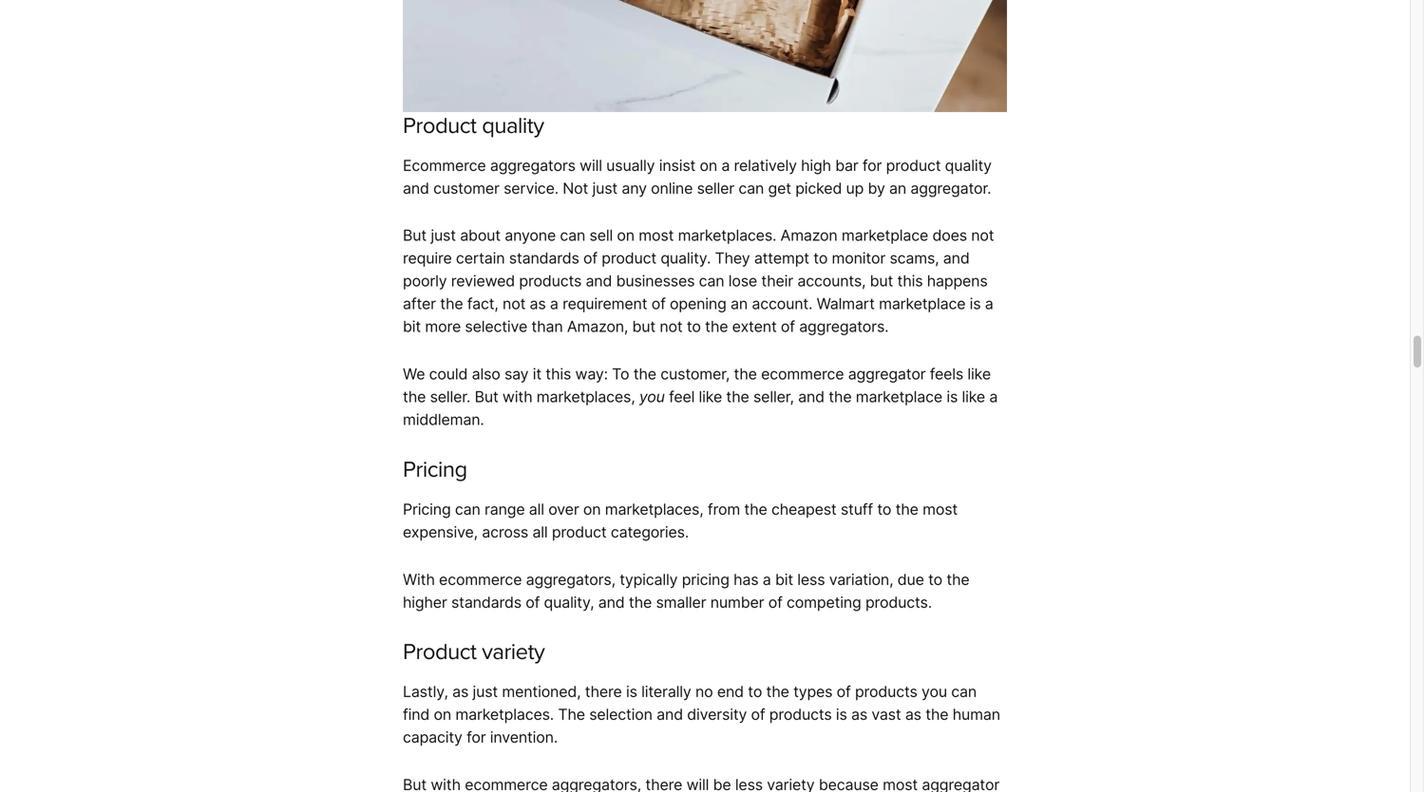 Task type: describe. For each thing, give the bounding box(es) containing it.
can inside lastly, as just mentioned, there is literally no end to the types of products you can find on marketplaces. the selection and diversity of products is as vast as the human capacity for invention.
[[952, 683, 977, 702]]

also
[[472, 365, 501, 384]]

due
[[898, 571, 925, 589]]

from
[[708, 500, 741, 519]]

of right 'number'
[[769, 593, 783, 612]]

higher
[[403, 593, 447, 612]]

lastly,
[[403, 683, 448, 702]]

the right "due"
[[947, 571, 970, 589]]

smaller
[[656, 593, 707, 612]]

diversity
[[688, 706, 747, 724]]

we could also say it this way: to the customer, the ecommerce aggregator feels like the seller. but with marketplaces,
[[403, 365, 991, 406]]

usually
[[607, 156, 655, 175]]

end
[[718, 683, 744, 702]]

quality.
[[661, 249, 711, 268]]

aggregators
[[490, 156, 576, 175]]

product quality
[[403, 112, 544, 140]]

is up the selection
[[626, 683, 638, 702]]

of right types
[[837, 683, 851, 702]]

the right to
[[634, 365, 657, 384]]

with
[[403, 571, 435, 589]]

pricing can range all over on marketplaces, from the cheapest stuff to the most expensive, across all product categories.
[[403, 500, 958, 542]]

say
[[505, 365, 529, 384]]

of left quality,
[[526, 593, 540, 612]]

products.
[[866, 593, 932, 612]]

get
[[769, 179, 792, 198]]

the up seller,
[[734, 365, 757, 384]]

selection
[[590, 706, 653, 724]]

a inside 'ecommerce aggregators will usually insist on a relatively high bar for product quality and customer service. not just any online seller can get picked up by an aggregator.'
[[722, 156, 730, 175]]

up
[[847, 179, 864, 198]]

categories.
[[611, 523, 689, 542]]

the right from
[[745, 500, 768, 519]]

a inside feel like the seller, and the marketplace is like a middleman.
[[990, 388, 998, 406]]

the down aggregator
[[829, 388, 852, 406]]

for inside 'ecommerce aggregators will usually insist on a relatively high bar for product quality and customer service. not just any online seller can get picked up by an aggregator.'
[[863, 156, 882, 175]]

we
[[403, 365, 425, 384]]

an inside but just about anyone can sell on most marketplaces. amazon marketplace does not require certain standards of product quality. they attempt to monitor scams, and poorly reviewed products and businesses can lose their accounts, but this happens after the fact, not as a requirement of opening an account. walmart marketplace is a bit more selective than amazon, but not to the extent of aggregators.
[[731, 295, 748, 313]]

1 horizontal spatial not
[[660, 318, 683, 336]]

way:
[[576, 365, 608, 384]]

and inside feel like the seller, and the marketplace is like a middleman.
[[799, 388, 825, 406]]

feels
[[930, 365, 964, 384]]

seller
[[697, 179, 735, 198]]

with ecommerce aggregators, typically pricing has a bit less variation, due to the higher standards of quality, and the smaller number of competing products.
[[403, 571, 970, 612]]

across
[[482, 523, 529, 542]]

and inside lastly, as just mentioned, there is literally no end to the types of products you can find on marketplaces. the selection and diversity of products is as vast as the human capacity for invention.
[[657, 706, 683, 724]]

like down customer,
[[699, 388, 723, 406]]

product for product quality
[[403, 112, 477, 140]]

1 vertical spatial all
[[533, 523, 548, 542]]

to inside pricing can range all over on marketplaces, from the cheapest stuff to the most expensive, across all product categories.
[[878, 500, 892, 519]]

of down account. at the right
[[781, 318, 795, 336]]

aggregator
[[849, 365, 926, 384]]

is inside but just about anyone can sell on most marketplaces. amazon marketplace does not require certain standards of product quality. they attempt to monitor scams, and poorly reviewed products and businesses can lose their accounts, but this happens after the fact, not as a requirement of opening an account. walmart marketplace is a bit more selective than amazon, but not to the extent of aggregators.
[[970, 295, 981, 313]]

insist
[[659, 156, 696, 175]]

1 vertical spatial products
[[855, 683, 918, 702]]

will
[[580, 156, 602, 175]]

product inside 'ecommerce aggregators will usually insist on a relatively high bar for product quality and customer service. not just any online seller can get picked up by an aggregator.'
[[887, 156, 941, 175]]

1 horizontal spatial products
[[770, 706, 832, 724]]

after
[[403, 295, 436, 313]]

any
[[622, 179, 647, 198]]

less
[[798, 571, 825, 589]]

quality,
[[544, 593, 595, 612]]

can up opening
[[699, 272, 725, 291]]

marketplace inside feel like the seller, and the marketplace is like a middleman.
[[856, 388, 943, 406]]

this inside 'we could also say it this way: to the customer, the ecommerce aggregator feels like the seller. but with marketplaces,'
[[546, 365, 571, 384]]

about
[[460, 226, 501, 245]]

this inside but just about anyone can sell on most marketplaces. amazon marketplace does not require certain standards of product quality. they attempt to monitor scams, and poorly reviewed products and businesses can lose their accounts, but this happens after the fact, not as a requirement of opening an account. walmart marketplace is a bit more selective than amazon, but not to the extent of aggregators.
[[898, 272, 923, 291]]

no
[[696, 683, 713, 702]]

aggregators,
[[526, 571, 616, 589]]

require
[[403, 249, 452, 268]]

as inside but just about anyone can sell on most marketplaces. amazon marketplace does not require certain standards of product quality. they attempt to monitor scams, and poorly reviewed products and businesses can lose their accounts, but this happens after the fact, not as a requirement of opening an account. walmart marketplace is a bit more selective than amazon, but not to the extent of aggregators.
[[530, 295, 546, 313]]

their
[[762, 272, 794, 291]]

human
[[953, 706, 1001, 724]]

ecommerce
[[403, 156, 486, 175]]

poorly
[[403, 272, 447, 291]]

range
[[485, 500, 525, 519]]

1 horizontal spatial but
[[870, 272, 894, 291]]

marketplaces. inside but just about anyone can sell on most marketplaces. amazon marketplace does not require certain standards of product quality. they attempt to monitor scams, and poorly reviewed products and businesses can lose their accounts, but this happens after the fact, not as a requirement of opening an account. walmart marketplace is a bit more selective than amazon, but not to the extent of aggregators.
[[678, 226, 777, 245]]

bit inside but just about anyone can sell on most marketplaces. amazon marketplace does not require certain standards of product quality. they attempt to monitor scams, and poorly reviewed products and businesses can lose their accounts, but this happens after the fact, not as a requirement of opening an account. walmart marketplace is a bit more selective than amazon, but not to the extent of aggregators.
[[403, 318, 421, 336]]

capacity
[[403, 729, 463, 747]]

opening
[[670, 295, 727, 313]]

to
[[612, 365, 630, 384]]

the down typically
[[629, 593, 652, 612]]

products inside but just about anyone can sell on most marketplaces. amazon marketplace does not require certain standards of product quality. they attempt to monitor scams, and poorly reviewed products and businesses can lose their accounts, but this happens after the fact, not as a requirement of opening an account. walmart marketplace is a bit more selective than amazon, but not to the extent of aggregators.
[[519, 272, 582, 291]]

account.
[[752, 295, 813, 313]]

an inside 'ecommerce aggregators will usually insist on a relatively high bar for product quality and customer service. not just any online seller can get picked up by an aggregator.'
[[890, 179, 907, 198]]

most inside pricing can range all over on marketplaces, from the cheapest stuff to the most expensive, across all product categories.
[[923, 500, 958, 519]]

0 horizontal spatial quality
[[482, 112, 544, 140]]

standards inside but just about anyone can sell on most marketplaces. amazon marketplace does not require certain standards of product quality. they attempt to monitor scams, and poorly reviewed products and businesses can lose their accounts, but this happens after the fact, not as a requirement of opening an account. walmart marketplace is a bit more selective than amazon, but not to the extent of aggregators.
[[509, 249, 580, 268]]

of down businesses
[[652, 295, 666, 313]]

pricing for pricing
[[403, 456, 467, 484]]

on inside 'ecommerce aggregators will usually insist on a relatively high bar for product quality and customer service. not just any online seller can get picked up by an aggregator.'
[[700, 156, 718, 175]]

scams,
[[890, 249, 940, 268]]

pricing
[[682, 571, 730, 589]]

bar
[[836, 156, 859, 175]]

and inside 'ecommerce aggregators will usually insist on a relatively high bar for product quality and customer service. not just any online seller can get picked up by an aggregator.'
[[403, 179, 429, 198]]

just inside lastly, as just mentioned, there is literally no end to the types of products you can find on marketplaces. the selection and diversity of products is as vast as the human capacity for invention.
[[473, 683, 498, 702]]

could
[[429, 365, 468, 384]]

to inside with ecommerce aggregators, typically pricing has a bit less variation, due to the higher standards of quality, and the smaller number of competing products.
[[929, 571, 943, 589]]

picked
[[796, 179, 842, 198]]

as right vast
[[906, 706, 922, 724]]

by
[[868, 179, 886, 198]]

just inside 'ecommerce aggregators will usually insist on a relatively high bar for product quality and customer service. not just any online seller can get picked up by an aggregator.'
[[593, 179, 618, 198]]

vast
[[872, 706, 902, 724]]

but just about anyone can sell on most marketplaces. amazon marketplace does not require certain standards of product quality. they attempt to monitor scams, and poorly reviewed products and businesses can lose their accounts, but this happens after the fact, not as a requirement of opening an account. walmart marketplace is a bit more selective than amazon, but not to the extent of aggregators.
[[403, 226, 995, 336]]

competing
[[787, 593, 862, 612]]

quality inside 'ecommerce aggregators will usually insist on a relatively high bar for product quality and customer service. not just any online seller can get picked up by an aggregator.'
[[945, 156, 992, 175]]

feel like the seller, and the marketplace is like a middleman.
[[403, 388, 998, 429]]

the left seller,
[[727, 388, 750, 406]]

expensive,
[[403, 523, 478, 542]]

amazon,
[[567, 318, 628, 336]]

not
[[563, 179, 589, 198]]

customer,
[[661, 365, 730, 384]]

variation,
[[830, 571, 894, 589]]

over
[[549, 500, 579, 519]]

marketplaces, inside 'we could also say it this way: to the customer, the ecommerce aggregator feels like the seller. but with marketplaces,'
[[537, 388, 635, 406]]

online
[[651, 179, 693, 198]]

marketplaces, inside pricing can range all over on marketplaces, from the cheapest stuff to the most expensive, across all product categories.
[[605, 500, 704, 519]]

seller,
[[754, 388, 794, 406]]

sell
[[590, 226, 613, 245]]



Task type: vqa. For each thing, say whether or not it's contained in the screenshot.
Variety
yes



Task type: locate. For each thing, give the bounding box(es) containing it.
0 vertical spatial marketplaces,
[[537, 388, 635, 406]]

1 vertical spatial bit
[[776, 571, 794, 589]]

1 vertical spatial ecommerce
[[439, 571, 522, 589]]

1 vertical spatial most
[[923, 500, 958, 519]]

product for amazon
[[602, 249, 657, 268]]

the left human
[[926, 706, 949, 724]]

0 vertical spatial this
[[898, 272, 923, 291]]

bit inside with ecommerce aggregators, typically pricing has a bit less variation, due to the higher standards of quality, and the smaller number of competing products.
[[776, 571, 794, 589]]

0 vertical spatial product
[[887, 156, 941, 175]]

the
[[558, 706, 585, 724]]

marketplaces. up they
[[678, 226, 777, 245]]

2 vertical spatial not
[[660, 318, 683, 336]]

products up than
[[519, 272, 582, 291]]

0 horizontal spatial for
[[467, 729, 486, 747]]

0 vertical spatial just
[[593, 179, 618, 198]]

and down literally
[[657, 706, 683, 724]]

0 horizontal spatial most
[[639, 226, 674, 245]]

0 vertical spatial quality
[[482, 112, 544, 140]]

mentioned,
[[502, 683, 581, 702]]

like inside 'we could also say it this way: to the customer, the ecommerce aggregator feels like the seller. but with marketplaces,'
[[968, 365, 991, 384]]

on inside lastly, as just mentioned, there is literally no end to the types of products you can find on marketplaces. the selection and diversity of products is as vast as the human capacity for invention.
[[434, 706, 452, 724]]

seller.
[[430, 388, 471, 406]]

ecommerce inside 'we could also say it this way: to the customer, the ecommerce aggregator feels like the seller. but with marketplaces,'
[[761, 365, 844, 384]]

but inside but just about anyone can sell on most marketplaces. amazon marketplace does not require certain standards of product quality. they attempt to monitor scams, and poorly reviewed products and businesses can lose their accounts, but this happens after the fact, not as a requirement of opening an account. walmart marketplace is a bit more selective than amazon, but not to the extent of aggregators.
[[403, 226, 427, 245]]

not
[[972, 226, 995, 245], [503, 295, 526, 313], [660, 318, 683, 336]]

1 vertical spatial you
[[922, 683, 948, 702]]

accounts,
[[798, 272, 866, 291]]

there
[[585, 683, 622, 702]]

marketplace up "monitor"
[[842, 226, 929, 245]]

of down 'sell'
[[584, 249, 598, 268]]

to
[[814, 249, 828, 268], [687, 318, 701, 336], [878, 500, 892, 519], [929, 571, 943, 589], [748, 683, 763, 702]]

feel
[[669, 388, 695, 406]]

on
[[700, 156, 718, 175], [617, 226, 635, 245], [584, 500, 601, 519], [434, 706, 452, 724]]

quality up aggregator.
[[945, 156, 992, 175]]

1 vertical spatial product
[[403, 639, 477, 666]]

and right seller,
[[799, 388, 825, 406]]

product inside but just about anyone can sell on most marketplaces. amazon marketplace does not require certain standards of product quality. they attempt to monitor scams, and poorly reviewed products and businesses can lose their accounts, but this happens after the fact, not as a requirement of opening an account. walmart marketplace is a bit more selective than amazon, but not to the extent of aggregators.
[[602, 249, 657, 268]]

but down requirement
[[633, 318, 656, 336]]

you inside lastly, as just mentioned, there is literally no end to the types of products you can find on marketplaces. the selection and diversity of products is as vast as the human capacity for invention.
[[922, 683, 948, 702]]

anyone
[[505, 226, 556, 245]]

on inside but just about anyone can sell on most marketplaces. amazon marketplace does not require certain standards of product quality. they attempt to monitor scams, and poorly reviewed products and businesses can lose their accounts, but this happens after the fact, not as a requirement of opening an account. walmart marketplace is a bit more selective than amazon, but not to the extent of aggregators.
[[617, 226, 635, 245]]

find
[[403, 706, 430, 724]]

product
[[887, 156, 941, 175], [602, 249, 657, 268], [552, 523, 607, 542]]

0 vertical spatial most
[[639, 226, 674, 245]]

1 vertical spatial for
[[467, 729, 486, 747]]

shop owner packing a box to ship image
[[403, 0, 1008, 112]]

1 horizontal spatial just
[[473, 683, 498, 702]]

aggregators.
[[800, 318, 889, 336]]

0 horizontal spatial this
[[546, 365, 571, 384]]

requirement
[[563, 295, 648, 313]]

with
[[503, 388, 533, 406]]

but
[[870, 272, 894, 291], [633, 318, 656, 336]]

to right "due"
[[929, 571, 943, 589]]

1 horizontal spatial bit
[[776, 571, 794, 589]]

all right across
[[533, 523, 548, 542]]

all left over
[[529, 500, 545, 519]]

bit left less
[[776, 571, 794, 589]]

and down ecommerce
[[403, 179, 429, 198]]

the down opening
[[705, 318, 728, 336]]

literally
[[642, 683, 692, 702]]

2 horizontal spatial just
[[593, 179, 618, 198]]

2 horizontal spatial not
[[972, 226, 995, 245]]

marketplaces, down "way:"
[[537, 388, 635, 406]]

products up vast
[[855, 683, 918, 702]]

than
[[532, 318, 563, 336]]

1 pricing from the top
[[403, 456, 467, 484]]

to right end
[[748, 683, 763, 702]]

product up businesses
[[602, 249, 657, 268]]

1 vertical spatial but
[[475, 388, 499, 406]]

marketplaces.
[[678, 226, 777, 245], [456, 706, 554, 724]]

number
[[711, 593, 765, 612]]

1 vertical spatial this
[[546, 365, 571, 384]]

like right feels on the right of the page
[[968, 365, 991, 384]]

can
[[739, 179, 764, 198], [560, 226, 586, 245], [699, 272, 725, 291], [455, 500, 481, 519], [952, 683, 977, 702]]

is down the happens
[[970, 295, 981, 313]]

1 vertical spatial marketplaces.
[[456, 706, 554, 724]]

extent
[[733, 318, 777, 336]]

just inside but just about anyone can sell on most marketplaces. amazon marketplace does not require certain standards of product quality. they attempt to monitor scams, and poorly reviewed products and businesses can lose their accounts, but this happens after the fact, not as a requirement of opening an account. walmart marketplace is a bit more selective than amazon, but not to the extent of aggregators.
[[431, 226, 456, 245]]

for right capacity
[[467, 729, 486, 747]]

1 horizontal spatial but
[[475, 388, 499, 406]]

0 vertical spatial products
[[519, 272, 582, 291]]

pricing inside pricing can range all over on marketplaces, from the cheapest stuff to the most expensive, across all product categories.
[[403, 500, 451, 519]]

but inside 'we could also say it this way: to the customer, the ecommerce aggregator feels like the seller. but with marketplaces,'
[[475, 388, 499, 406]]

most inside but just about anyone can sell on most marketplaces. amazon marketplace does not require certain standards of product quality. they attempt to monitor scams, and poorly reviewed products and businesses can lose their accounts, but this happens after the fact, not as a requirement of opening an account. walmart marketplace is a bit more selective than amazon, but not to the extent of aggregators.
[[639, 226, 674, 245]]

the left types
[[767, 683, 790, 702]]

can down relatively
[[739, 179, 764, 198]]

product up the lastly, at left
[[403, 639, 477, 666]]

standards down anyone
[[509, 249, 580, 268]]

0 horizontal spatial ecommerce
[[439, 571, 522, 589]]

on up seller in the top of the page
[[700, 156, 718, 175]]

of
[[584, 249, 598, 268], [652, 295, 666, 313], [781, 318, 795, 336], [526, 593, 540, 612], [769, 593, 783, 612], [837, 683, 851, 702], [751, 706, 766, 724]]

2 vertical spatial products
[[770, 706, 832, 724]]

pricing up expensive,
[[403, 500, 451, 519]]

product down over
[[552, 523, 607, 542]]

relatively
[[734, 156, 797, 175]]

it
[[533, 365, 542, 384]]

1 horizontal spatial quality
[[945, 156, 992, 175]]

is
[[970, 295, 981, 313], [947, 388, 958, 406], [626, 683, 638, 702], [836, 706, 848, 724]]

as
[[530, 295, 546, 313], [453, 683, 469, 702], [852, 706, 868, 724], [906, 706, 922, 724]]

but
[[403, 226, 427, 245], [475, 388, 499, 406]]

and
[[403, 179, 429, 198], [944, 249, 970, 268], [586, 272, 612, 291], [799, 388, 825, 406], [599, 593, 625, 612], [657, 706, 683, 724]]

the
[[440, 295, 463, 313], [705, 318, 728, 336], [634, 365, 657, 384], [734, 365, 757, 384], [403, 388, 426, 406], [727, 388, 750, 406], [829, 388, 852, 406], [745, 500, 768, 519], [896, 500, 919, 519], [947, 571, 970, 589], [629, 593, 652, 612], [767, 683, 790, 702], [926, 706, 949, 724]]

most up the quality.
[[639, 226, 674, 245]]

1 horizontal spatial ecommerce
[[761, 365, 844, 384]]

pricing for pricing can range all over on marketplaces, from the cheapest stuff to the most expensive, across all product categories.
[[403, 500, 451, 519]]

certain
[[456, 249, 505, 268]]

product
[[403, 112, 477, 140], [403, 639, 477, 666]]

2 vertical spatial marketplace
[[856, 388, 943, 406]]

1 vertical spatial marketplaces,
[[605, 500, 704, 519]]

invention.
[[490, 729, 558, 747]]

2 pricing from the top
[[403, 500, 451, 519]]

1 vertical spatial quality
[[945, 156, 992, 175]]

lastly, as just mentioned, there is literally no end to the types of products you can find on marketplaces. the selection and diversity of products is as vast as the human capacity for invention.
[[403, 683, 1001, 747]]

is inside feel like the seller, and the marketplace is like a middleman.
[[947, 388, 958, 406]]

0 vertical spatial an
[[890, 179, 907, 198]]

but down "monitor"
[[870, 272, 894, 291]]

to up the accounts,
[[814, 249, 828, 268]]

to right stuff
[[878, 500, 892, 519]]

0 vertical spatial ecommerce
[[761, 365, 844, 384]]

bit down after
[[403, 318, 421, 336]]

1 vertical spatial an
[[731, 295, 748, 313]]

0 vertical spatial but
[[870, 272, 894, 291]]

product for product variety
[[403, 639, 477, 666]]

this
[[898, 272, 923, 291], [546, 365, 571, 384]]

ecommerce down across
[[439, 571, 522, 589]]

just down will
[[593, 179, 618, 198]]

0 horizontal spatial but
[[633, 318, 656, 336]]

monitor
[[832, 249, 886, 268]]

marketplace down aggregator
[[856, 388, 943, 406]]

a
[[722, 156, 730, 175], [550, 295, 559, 313], [986, 295, 994, 313], [990, 388, 998, 406], [763, 571, 771, 589]]

the down we
[[403, 388, 426, 406]]

like down feels on the right of the page
[[962, 388, 986, 406]]

is down feels on the right of the page
[[947, 388, 958, 406]]

0 vertical spatial but
[[403, 226, 427, 245]]

and inside with ecommerce aggregators, typically pricing has a bit less variation, due to the higher standards of quality, and the smaller number of competing products.
[[599, 593, 625, 612]]

reviewed
[[451, 272, 515, 291]]

ecommerce
[[761, 365, 844, 384], [439, 571, 522, 589]]

can left 'sell'
[[560, 226, 586, 245]]

ecommerce up seller,
[[761, 365, 844, 384]]

pricing down middleman.
[[403, 456, 467, 484]]

cheapest
[[772, 500, 837, 519]]

for inside lastly, as just mentioned, there is literally no end to the types of products you can find on marketplaces. the selection and diversity of products is as vast as the human capacity for invention.
[[467, 729, 486, 747]]

2 vertical spatial product
[[552, 523, 607, 542]]

this right the it
[[546, 365, 571, 384]]

as left vast
[[852, 706, 868, 724]]

on inside pricing can range all over on marketplaces, from the cheapest stuff to the most expensive, across all product categories.
[[584, 500, 601, 519]]

1 vertical spatial marketplace
[[879, 295, 966, 313]]

1 horizontal spatial marketplaces.
[[678, 226, 777, 245]]

0 vertical spatial pricing
[[403, 456, 467, 484]]

bit
[[403, 318, 421, 336], [776, 571, 794, 589]]

just down product variety
[[473, 683, 498, 702]]

1 horizontal spatial an
[[890, 179, 907, 198]]

not up selective
[[503, 295, 526, 313]]

lose
[[729, 272, 758, 291]]

businesses
[[617, 272, 695, 291]]

0 vertical spatial marketplace
[[842, 226, 929, 245]]

you
[[640, 388, 665, 406], [922, 683, 948, 702]]

1 vertical spatial not
[[503, 295, 526, 313]]

can inside 'ecommerce aggregators will usually insist on a relatively high bar for product quality and customer service. not just any online seller can get picked up by an aggregator.'
[[739, 179, 764, 198]]

just up require
[[431, 226, 456, 245]]

a inside with ecommerce aggregators, typically pricing has a bit less variation, due to the higher standards of quality, and the smaller number of competing products.
[[763, 571, 771, 589]]

an right by at the top
[[890, 179, 907, 198]]

this down scams,
[[898, 272, 923, 291]]

0 vertical spatial product
[[403, 112, 477, 140]]

1 vertical spatial standards
[[452, 593, 522, 612]]

1 horizontal spatial you
[[922, 683, 948, 702]]

as up than
[[530, 295, 546, 313]]

more
[[425, 318, 461, 336]]

amazon
[[781, 226, 838, 245]]

2 horizontal spatial products
[[855, 683, 918, 702]]

aggregator.
[[911, 179, 992, 198]]

marketplaces. inside lastly, as just mentioned, there is literally no end to the types of products you can find on marketplaces. the selection and diversity of products is as vast as the human capacity for invention.
[[456, 706, 554, 724]]

and right quality,
[[599, 593, 625, 612]]

on right over
[[584, 500, 601, 519]]

can up human
[[952, 683, 977, 702]]

product up ecommerce
[[403, 112, 477, 140]]

happens
[[927, 272, 988, 291]]

an down lose
[[731, 295, 748, 313]]

quality up aggregators
[[482, 112, 544, 140]]

1 vertical spatial product
[[602, 249, 657, 268]]

ecommerce inside with ecommerce aggregators, typically pricing has a bit less variation, due to the higher standards of quality, and the smaller number of competing products.
[[439, 571, 522, 589]]

all
[[529, 500, 545, 519], [533, 523, 548, 542]]

0 horizontal spatial not
[[503, 295, 526, 313]]

1 horizontal spatial most
[[923, 500, 958, 519]]

fact,
[[467, 295, 499, 313]]

marketplaces. up invention.
[[456, 706, 554, 724]]

0 horizontal spatial marketplaces.
[[456, 706, 554, 724]]

0 horizontal spatial bit
[[403, 318, 421, 336]]

standards
[[509, 249, 580, 268], [452, 593, 522, 612]]

1 product from the top
[[403, 112, 477, 140]]

0 vertical spatial marketplaces.
[[678, 226, 777, 245]]

has
[[734, 571, 759, 589]]

selective
[[465, 318, 528, 336]]

just
[[593, 179, 618, 198], [431, 226, 456, 245], [473, 683, 498, 702]]

1 vertical spatial but
[[633, 318, 656, 336]]

0 horizontal spatial just
[[431, 226, 456, 245]]

0 vertical spatial you
[[640, 388, 665, 406]]

marketplaces, up categories. on the bottom of the page
[[605, 500, 704, 519]]

standards up product variety
[[452, 593, 522, 612]]

products down types
[[770, 706, 832, 724]]

the right stuff
[[896, 500, 919, 519]]

most
[[639, 226, 674, 245], [923, 500, 958, 519]]

0 vertical spatial standards
[[509, 249, 580, 268]]

pricing
[[403, 456, 467, 484], [403, 500, 451, 519]]

typically
[[620, 571, 678, 589]]

ecommerce aggregators will usually insist on a relatively high bar for product quality and customer service. not just any online seller can get picked up by an aggregator.
[[403, 156, 996, 198]]

1 vertical spatial just
[[431, 226, 456, 245]]

0 vertical spatial not
[[972, 226, 995, 245]]

is left vast
[[836, 706, 848, 724]]

0 vertical spatial for
[[863, 156, 882, 175]]

2 product from the top
[[403, 639, 477, 666]]

and up the happens
[[944, 249, 970, 268]]

as right the lastly, at left
[[453, 683, 469, 702]]

0 horizontal spatial products
[[519, 272, 582, 291]]

2 vertical spatial just
[[473, 683, 498, 702]]

to inside lastly, as just mentioned, there is literally no end to the types of products you can find on marketplaces. the selection and diversity of products is as vast as the human capacity for invention.
[[748, 683, 763, 702]]

for up by at the top
[[863, 156, 882, 175]]

1 vertical spatial pricing
[[403, 500, 451, 519]]

quality
[[482, 112, 544, 140], [945, 156, 992, 175]]

product up aggregator.
[[887, 156, 941, 175]]

0 horizontal spatial an
[[731, 295, 748, 313]]

most up "due"
[[923, 500, 958, 519]]

can up expensive,
[[455, 500, 481, 519]]

product variety
[[403, 639, 545, 666]]

0 vertical spatial bit
[[403, 318, 421, 336]]

0 horizontal spatial you
[[640, 388, 665, 406]]

but up require
[[403, 226, 427, 245]]

of right diversity
[[751, 706, 766, 724]]

0 horizontal spatial but
[[403, 226, 427, 245]]

service.
[[504, 179, 559, 198]]

on up capacity
[[434, 706, 452, 724]]

an
[[890, 179, 907, 198], [731, 295, 748, 313]]

1 horizontal spatial this
[[898, 272, 923, 291]]

1 horizontal spatial for
[[863, 156, 882, 175]]

can inside pricing can range all over on marketplaces, from the cheapest stuff to the most expensive, across all product categories.
[[455, 500, 481, 519]]

stuff
[[841, 500, 874, 519]]

to down opening
[[687, 318, 701, 336]]

on right 'sell'
[[617, 226, 635, 245]]

product for cheapest
[[552, 523, 607, 542]]

0 vertical spatial all
[[529, 500, 545, 519]]

and up requirement
[[586, 272, 612, 291]]

for
[[863, 156, 882, 175], [467, 729, 486, 747]]

but down also
[[475, 388, 499, 406]]

standards inside with ecommerce aggregators, typically pricing has a bit less variation, due to the higher standards of quality, and the smaller number of competing products.
[[452, 593, 522, 612]]

types
[[794, 683, 833, 702]]

not down opening
[[660, 318, 683, 336]]

product inside pricing can range all over on marketplaces, from the cheapest stuff to the most expensive, across all product categories.
[[552, 523, 607, 542]]

the up the 'more'
[[440, 295, 463, 313]]

marketplace down the happens
[[879, 295, 966, 313]]

not right the does
[[972, 226, 995, 245]]

attempt
[[755, 249, 810, 268]]

middleman.
[[403, 411, 484, 429]]

they
[[715, 249, 750, 268]]



